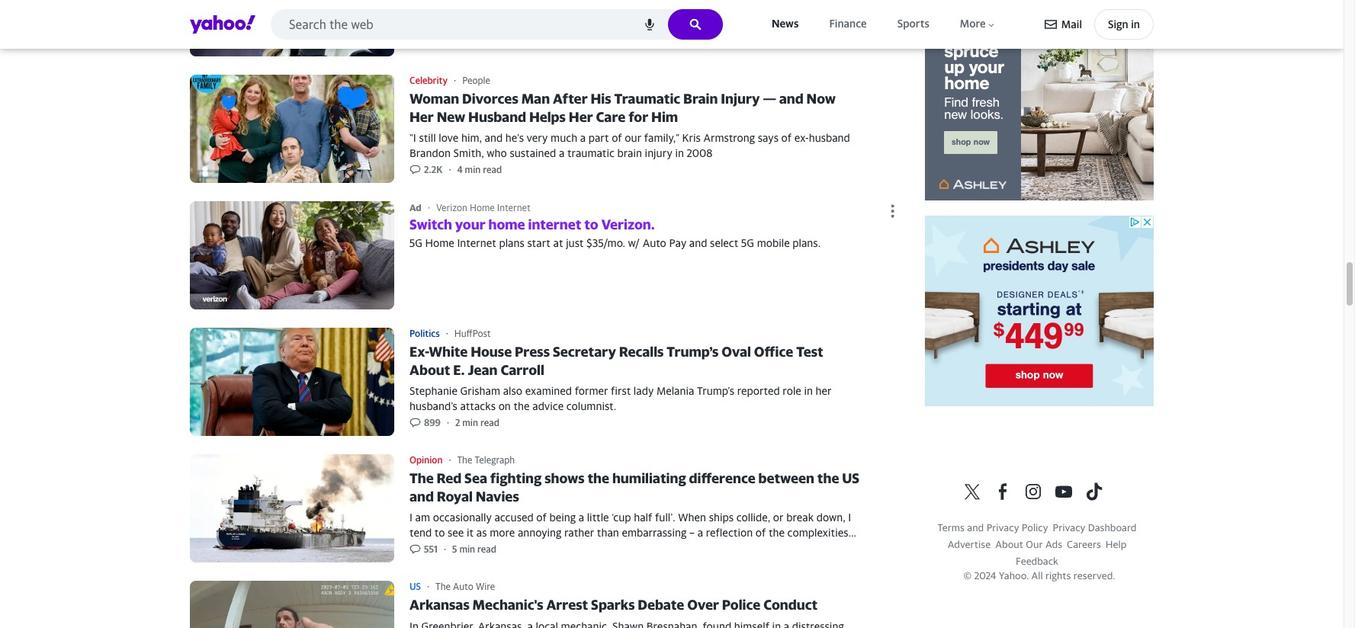 Task type: vqa. For each thing, say whether or not it's contained in the screenshot.
NICEBAY HAIR DRYER BRUSH
no



Task type: locate. For each thing, give the bounding box(es) containing it.
· up red in the left bottom of the page
[[449, 455, 451, 466]]

yahoo.
[[999, 570, 1029, 582]]

a
[[456, 4, 462, 17], [580, 131, 586, 144], [559, 146, 565, 159], [579, 511, 584, 524], [698, 526, 703, 539], [557, 541, 563, 554]]

2 vertical spatial the
[[436, 581, 451, 593]]

· left 4
[[449, 164, 451, 175]]

and inside the "i still love him, and he's very much a part of our family," kris armstrong says of ex-husband brandon smith, who sustained a traumatic brain injury in 2008
[[485, 131, 503, 144]]

0 horizontal spatial us
[[410, 581, 421, 593]]

after
[[553, 91, 588, 107]]

1 vertical spatial trump's
[[697, 384, 734, 397]]

her right with on the left of page
[[600, 4, 616, 17]]

0 vertical spatial trump's
[[667, 344, 719, 360]]

1 vertical spatial on
[[498, 399, 511, 412]]

sign
[[1108, 18, 1129, 31]]

1 vertical spatial auto
[[453, 581, 473, 593]]

0 horizontal spatial her
[[600, 4, 616, 17]]

divorces
[[462, 91, 518, 107]]

min for red
[[459, 544, 475, 555]]

the right shows at the left bottom
[[588, 470, 609, 486]]

us · the auto wire
[[410, 581, 495, 593]]

traumatic
[[614, 91, 680, 107]]

1 vertical spatial internet
[[457, 237, 496, 249]]

privacy up about our ads link
[[987, 522, 1019, 534]]

· up white
[[446, 328, 448, 340]]

0 horizontal spatial to
[[435, 526, 445, 539]]

woman
[[410, 91, 459, 107]]

5g down switch
[[410, 237, 422, 249]]

1 horizontal spatial about
[[995, 538, 1023, 551]]

operating
[[496, 541, 543, 554]]

1 vertical spatial us
[[410, 581, 421, 593]]

careers link
[[1067, 538, 1101, 551]]

to left see
[[435, 526, 445, 539]]

in down annoying
[[546, 541, 555, 554]]

the for the
[[457, 455, 472, 466]]

1 horizontal spatial auto
[[643, 237, 666, 249]]

as
[[476, 526, 487, 539]]

the down opinion
[[410, 470, 434, 486]]

injury
[[645, 146, 672, 159]]

carroll
[[501, 362, 544, 378]]

view ad options image
[[883, 203, 903, 219]]

our
[[1026, 538, 1043, 551]]

the down "also"
[[514, 399, 530, 412]]

None search field
[[271, 9, 723, 40]]

in right the sign
[[1131, 18, 1140, 31]]

being
[[549, 511, 576, 524]]

internet
[[497, 202, 531, 214], [457, 237, 496, 249]]

0 vertical spatial internet
[[497, 202, 531, 214]]

2 horizontal spatial the
[[457, 455, 472, 466]]

0 horizontal spatial privacy
[[987, 522, 1019, 534]]

royal
[[437, 489, 473, 505]]

with
[[576, 4, 597, 17]]

0 horizontal spatial home
[[425, 237, 454, 249]]

0 vertical spatial husband
[[680, 4, 722, 17]]

2 for 316
[[453, 37, 458, 49]]

privacy up careers
[[1053, 522, 1086, 534]]

0 horizontal spatial the
[[410, 470, 434, 486]]

· for 316 · 2 min read
[[445, 37, 447, 49]]

lady
[[634, 384, 654, 397]]

0 horizontal spatial husband
[[680, 4, 722, 17]]

0 vertical spatial on
[[498, 20, 511, 33]]

footer
[[925, 483, 1154, 583]]

quarterback
[[618, 4, 678, 17]]

in inside the "i still love him, and he's very much a part of our family," kris armstrong says of ex-husband brandon smith, who sustained a traumatic brain injury in 2008
[[675, 146, 684, 159]]

min right 5
[[459, 544, 475, 555]]

shows
[[545, 470, 585, 486]]

to up $35/mo.
[[584, 217, 598, 233]]

husband down now
[[809, 131, 850, 144]]

i right down,
[[848, 511, 851, 524]]

verizon.
[[601, 217, 655, 233]]

0 horizontal spatial i
[[410, 511, 413, 524]]

1 vertical spatial husband
[[809, 131, 850, 144]]

internet up the home
[[497, 202, 531, 214]]

—
[[763, 91, 776, 107]]

on down "also"
[[498, 399, 511, 412]]

read down displayed
[[478, 37, 497, 49]]

1 vertical spatial 2
[[455, 417, 460, 428]]

read down who
[[483, 164, 502, 175]]

of up annoying
[[536, 511, 547, 524]]

husband
[[468, 109, 526, 125]]

collide,
[[736, 511, 770, 524]]

· for 899 · 2 min read
[[447, 417, 449, 428]]

arkansas
[[410, 597, 470, 613]]

· for 2.2k · 4 min read
[[449, 164, 451, 175]]

and right '—'
[[779, 91, 804, 107]]

finance
[[829, 17, 867, 30]]

wore
[[430, 4, 454, 17]]

auto right w/
[[643, 237, 666, 249]]

· for us · the auto wire
[[427, 581, 429, 593]]

316 comments element
[[424, 37, 439, 49]]

she
[[410, 4, 427, 17]]

a up rather
[[579, 511, 584, 524]]

says
[[758, 131, 779, 144]]

auto left wire on the left
[[453, 581, 473, 593]]

opinion · the telegraph
[[410, 455, 515, 466]]

us up down,
[[842, 470, 860, 486]]

read for man
[[483, 164, 502, 175]]

0 vertical spatial us
[[842, 470, 860, 486]]

terms link
[[938, 522, 965, 534]]

sports link
[[894, 14, 933, 34]]

about up stephanie
[[410, 362, 450, 378]]

e.
[[453, 362, 465, 378]]

toolbar
[[1045, 9, 1154, 40]]

1 vertical spatial about
[[995, 538, 1023, 551]]

grisham
[[460, 384, 500, 397]]

environment.
[[619, 541, 683, 554]]

her
[[410, 109, 434, 125], [569, 109, 593, 125]]

· up the arkansas
[[427, 581, 429, 593]]

· right ad
[[428, 202, 430, 214]]

read down attacks
[[480, 417, 499, 428]]

advertise link
[[948, 538, 991, 551]]

i left am
[[410, 511, 413, 524]]

2 down displayed
[[453, 37, 458, 49]]

on inside stephanie grisham also examined former first lady melania trump's reported role in her husband's attacks on the advice columnist.
[[498, 399, 511, 412]]

· right 316
[[445, 37, 447, 49]]

policy
[[1022, 522, 1048, 534]]

terms
[[938, 522, 965, 534]]

0 horizontal spatial 5g
[[410, 237, 422, 249]]

0 vertical spatial her
[[600, 4, 616, 17]]

trump's up melania
[[667, 344, 719, 360]]

the down or
[[769, 526, 785, 539]]

her inside she wore a black-and-white jacket with her quarterback husband patrick mahomes' jersey number displayed on the collar
[[600, 4, 616, 17]]

in inside i am occasionally accused of being a little 'cup half full'. when ships collide, or break down, i tend to see it as more annoying rather than embarrassing – a reflection of the complexities and difficulties of operating in a hazardous environment.
[[546, 541, 555, 554]]

2008
[[687, 146, 712, 159]]

min
[[460, 37, 476, 49], [465, 164, 481, 175], [462, 417, 478, 428], [459, 544, 475, 555]]

0 vertical spatial to
[[584, 217, 598, 233]]

her right role
[[816, 384, 832, 397]]

1 horizontal spatial 5g
[[741, 237, 754, 249]]

footer containing terms
[[925, 483, 1154, 583]]

on down and-
[[498, 20, 511, 33]]

the down white
[[513, 20, 530, 33]]

occasionally
[[433, 511, 492, 524]]

auto
[[643, 237, 666, 249], [453, 581, 473, 593]]

1 horizontal spatial internet
[[497, 202, 531, 214]]

he's
[[506, 131, 524, 144]]

columnist.
[[566, 399, 616, 412]]

· left people
[[454, 75, 456, 86]]

–
[[689, 526, 695, 539]]

1 horizontal spatial her
[[816, 384, 832, 397]]

husband inside she wore a black-and-white jacket with her quarterback husband patrick mahomes' jersey number displayed on the collar
[[680, 4, 722, 17]]

mail
[[1061, 18, 1082, 31]]

home down switch
[[425, 237, 454, 249]]

1 horizontal spatial home
[[470, 202, 495, 214]]

in down kris
[[675, 146, 684, 159]]

1 on from the top
[[498, 20, 511, 33]]

2 on from the top
[[498, 399, 511, 412]]

0 horizontal spatial internet
[[457, 237, 496, 249]]

helps
[[529, 109, 566, 125]]

0 vertical spatial the
[[457, 455, 472, 466]]

her
[[600, 4, 616, 17], [816, 384, 832, 397]]

the inside she wore a black-and-white jacket with her quarterback husband patrick mahomes' jersey number displayed on the collar
[[513, 20, 530, 33]]

debate
[[638, 597, 684, 613]]

1 vertical spatial advertisement element
[[925, 216, 1154, 407]]

in right role
[[804, 384, 813, 397]]

0 horizontal spatial auto
[[453, 581, 473, 593]]

woman divorces man after his traumatic brain injury — and now her new husband helps her care for him
[[410, 91, 836, 125]]

internet inside ad · verizon home internet
[[497, 202, 531, 214]]

· left 5
[[444, 544, 446, 555]]

all
[[1032, 570, 1043, 582]]

her up the still
[[410, 109, 434, 125]]

the inside the red sea fighting shows the humiliating difference between the us and royal navies
[[410, 470, 434, 486]]

and up advertise on the bottom right of the page
[[967, 522, 984, 534]]

the inside stephanie grisham also examined former first lady melania trump's reported role in her husband's attacks on the advice columnist.
[[514, 399, 530, 412]]

former
[[575, 384, 608, 397]]

0 horizontal spatial her
[[410, 109, 434, 125]]

internet down your
[[457, 237, 496, 249]]

her down after
[[569, 109, 593, 125]]

1 vertical spatial home
[[425, 237, 454, 249]]

trump's inside ex-white house press secretary recalls trump's oval office test about e. jean carroll
[[667, 344, 719, 360]]

us up the arkansas
[[410, 581, 421, 593]]

for
[[628, 109, 648, 125]]

who
[[487, 146, 507, 159]]

about down privacy policy link
[[995, 538, 1023, 551]]

home up your
[[470, 202, 495, 214]]

· right 899
[[447, 417, 449, 428]]

advertisement element
[[925, 10, 1154, 201], [925, 216, 1154, 407]]

1 horizontal spatial the
[[436, 581, 451, 593]]

899
[[424, 417, 441, 428]]

0 vertical spatial advertisement element
[[925, 10, 1154, 201]]

2 right 899
[[455, 417, 460, 428]]

0 horizontal spatial about
[[410, 362, 450, 378]]

trump's right melania
[[697, 384, 734, 397]]

1 vertical spatial her
[[816, 384, 832, 397]]

of left 'ex-'
[[781, 131, 792, 144]]

1 horizontal spatial privacy
[[1053, 522, 1086, 534]]

1 horizontal spatial us
[[842, 470, 860, 486]]

1 vertical spatial the
[[410, 470, 434, 486]]

min right 4
[[465, 164, 481, 175]]

1 horizontal spatial husband
[[809, 131, 850, 144]]

0 vertical spatial auto
[[643, 237, 666, 249]]

the up the arkansas
[[436, 581, 451, 593]]

house
[[471, 344, 512, 360]]

0 vertical spatial about
[[410, 362, 450, 378]]

to inside i am occasionally accused of being a little 'cup half full'. when ships collide, or break down, i tend to see it as more annoying rather than embarrassing – a reflection of the complexities and difficulties of operating in a hazardous environment.
[[435, 526, 445, 539]]

1 horizontal spatial i
[[848, 511, 851, 524]]

min down attacks
[[462, 417, 478, 428]]

0 vertical spatial home
[[470, 202, 495, 214]]

husband up the search image
[[680, 4, 722, 17]]

2 for 899
[[455, 417, 460, 428]]

start
[[527, 237, 551, 249]]

a right wore
[[456, 4, 462, 17]]

kris
[[682, 131, 701, 144]]

and down tend
[[410, 541, 428, 554]]

sea
[[464, 470, 487, 486]]

551 · 5 min read
[[424, 544, 496, 555]]

sign in
[[1108, 18, 1140, 31]]

1 horizontal spatial her
[[569, 109, 593, 125]]

oval
[[722, 344, 751, 360]]

1 vertical spatial to
[[435, 526, 445, 539]]

him,
[[461, 131, 482, 144]]

316 · 2 min read
[[424, 37, 497, 49]]

help link
[[1106, 538, 1127, 551]]

accused
[[494, 511, 534, 524]]

and up who
[[485, 131, 503, 144]]

5g right the select
[[741, 237, 754, 249]]

read down as
[[477, 544, 496, 555]]

man
[[521, 91, 550, 107]]

the up sea
[[457, 455, 472, 466]]

· for opinion · the telegraph
[[449, 455, 451, 466]]

news link
[[769, 14, 802, 34]]

pay
[[669, 237, 687, 249]]

0 vertical spatial 2
[[453, 37, 458, 49]]

stephanie grisham also examined former first lady melania trump's reported role in her husband's attacks on the advice columnist.
[[410, 384, 832, 412]]

and up am
[[410, 489, 434, 505]]

attacks
[[460, 399, 496, 412]]

displayed
[[450, 20, 496, 33]]

little
[[587, 511, 609, 524]]



Task type: describe. For each thing, give the bounding box(es) containing it.
and right pay on the top of page
[[689, 237, 707, 249]]

and inside i am occasionally accused of being a little 'cup half full'. when ships collide, or break down, i tend to see it as more annoying rather than embarrassing – a reflection of the complexities and difficulties of operating in a hazardous environment.
[[410, 541, 428, 554]]

min for white
[[462, 417, 478, 428]]

wire
[[476, 581, 495, 593]]

her inside stephanie grisham also examined former first lady melania trump's reported role in her husband's attacks on the advice columnist.
[[816, 384, 832, 397]]

difficulties
[[430, 541, 481, 554]]

of down as
[[483, 541, 494, 554]]

test
[[796, 344, 823, 360]]

than
[[597, 526, 619, 539]]

2 privacy from the left
[[1053, 522, 1086, 534]]

in inside sign in link
[[1131, 18, 1140, 31]]

a down the much
[[559, 146, 565, 159]]

home inside ad · verizon home internet
[[470, 202, 495, 214]]

see
[[448, 526, 464, 539]]

1 5g from the left
[[410, 237, 422, 249]]

embarrassing
[[622, 526, 687, 539]]

very
[[527, 131, 548, 144]]

the up down,
[[817, 470, 839, 486]]

finance link
[[826, 14, 870, 34]]

1 privacy from the left
[[987, 522, 1019, 534]]

dashboard
[[1088, 522, 1137, 534]]

the red sea fighting shows the humiliating difference between the us and royal navies
[[410, 470, 860, 505]]

mechanic's
[[473, 597, 543, 613]]

2 her from the left
[[569, 109, 593, 125]]

his
[[591, 91, 611, 107]]

jacket
[[544, 4, 573, 17]]

2 i from the left
[[848, 511, 851, 524]]

injury
[[721, 91, 760, 107]]

more
[[490, 526, 515, 539]]

ad link
[[410, 202, 428, 214]]

on inside she wore a black-and-white jacket with her quarterback husband patrick mahomes' jersey number displayed on the collar
[[498, 20, 511, 33]]

mahomes'
[[761, 4, 810, 17]]

2.2k comments element
[[424, 164, 443, 176]]

2 5g from the left
[[741, 237, 754, 249]]

break
[[786, 511, 814, 524]]

huffpost
[[454, 328, 491, 340]]

2.2k
[[424, 164, 443, 175]]

· for celebrity · people
[[454, 75, 456, 86]]

advertise
[[948, 538, 991, 551]]

part
[[589, 131, 609, 144]]

now
[[807, 91, 836, 107]]

1 horizontal spatial to
[[584, 217, 598, 233]]

telegraph
[[475, 455, 515, 466]]

verizon
[[436, 202, 467, 214]]

the red sea fighting shows the humiliating difference between the us and royal navies link
[[190, 455, 901, 563]]

celebrity · people
[[410, 75, 490, 86]]

ex-white house press secretary recalls trump's oval office test about e. jean carroll
[[410, 344, 823, 378]]

much
[[551, 131, 577, 144]]

examined
[[525, 384, 572, 397]]

sports
[[897, 17, 930, 30]]

home
[[488, 217, 525, 233]]

smith,
[[453, 146, 484, 159]]

your
[[455, 217, 486, 233]]

· for politics · huffpost
[[446, 328, 448, 340]]

brain
[[683, 91, 718, 107]]

arkansas mechanic's arrest sparks debate over police conduct link
[[190, 581, 901, 628]]

jersey
[[813, 4, 842, 17]]

just
[[566, 237, 584, 249]]

us inside the red sea fighting shows the humiliating difference between the us and royal navies
[[842, 470, 860, 486]]

1 advertisement element from the top
[[925, 10, 1154, 201]]

and inside the red sea fighting shows the humiliating difference between the us and royal navies
[[410, 489, 434, 505]]

politics · huffpost
[[410, 328, 491, 340]]

about inside terms and privacy policy privacy dashboard advertise about our ads careers help feedback © 2024 yahoo. all rights reserved.
[[995, 538, 1023, 551]]

rather
[[564, 526, 594, 539]]

verizon home internet link
[[436, 202, 531, 214]]

traumatic
[[567, 146, 615, 159]]

1 her from the left
[[410, 109, 434, 125]]

armstrong
[[703, 131, 755, 144]]

terms and privacy policy privacy dashboard advertise about our ads careers help feedback © 2024 yahoo. all rights reserved.
[[938, 522, 1137, 582]]

the for arkansas
[[436, 581, 451, 593]]

of down collide,
[[756, 526, 766, 539]]

min down displayed
[[460, 37, 476, 49]]

black-
[[465, 4, 494, 17]]

a left part
[[580, 131, 586, 144]]

ad · verizon home internet
[[410, 202, 531, 214]]

care
[[596, 109, 626, 125]]

people
[[462, 75, 490, 86]]

about inside ex-white house press secretary recalls trump's oval office test about e. jean carroll
[[410, 362, 450, 378]]

still
[[419, 131, 436, 144]]

press
[[515, 344, 550, 360]]

and inside terms and privacy policy privacy dashboard advertise about our ads careers help feedback © 2024 yahoo. all rights reserved.
[[967, 522, 984, 534]]

of left our
[[612, 131, 622, 144]]

brain
[[617, 146, 642, 159]]

in inside stephanie grisham also examined former first lady melania trump's reported role in her husband's attacks on the advice columnist.
[[804, 384, 813, 397]]

Search query text field
[[271, 9, 723, 40]]

· for ad · verizon home internet
[[428, 202, 430, 214]]

family,"
[[644, 131, 679, 144]]

a right –
[[698, 526, 703, 539]]

stephanie
[[410, 384, 458, 397]]

a inside she wore a black-and-white jacket with her quarterback husband patrick mahomes' jersey number displayed on the collar
[[456, 4, 462, 17]]

love
[[439, 131, 459, 144]]

first
[[611, 384, 631, 397]]

sign in link
[[1094, 9, 1154, 40]]

and inside woman divorces man after his traumatic brain injury — and now her new husband helps her care for him
[[779, 91, 804, 107]]

over
[[687, 597, 719, 613]]

police
[[722, 597, 761, 613]]

899 comments element
[[424, 417, 441, 429]]

2 advertisement element from the top
[[925, 216, 1154, 407]]

551
[[424, 544, 438, 555]]

mobile
[[757, 237, 790, 249]]

down,
[[817, 511, 846, 524]]

$35/mo.
[[587, 237, 625, 249]]

'cup
[[612, 511, 631, 524]]

the inside i am occasionally accused of being a little 'cup half full'. when ships collide, or break down, i tend to see it as more annoying rather than embarrassing – a reflection of the complexities and difficulties of operating in a hazardous environment.
[[769, 526, 785, 539]]

1 i from the left
[[410, 511, 413, 524]]

also
[[503, 384, 522, 397]]

toolbar containing mail
[[1045, 9, 1154, 40]]

read for house
[[480, 417, 499, 428]]

humiliating
[[612, 470, 686, 486]]

ads
[[1045, 538, 1062, 551]]

full'.
[[655, 511, 675, 524]]

a down annoying
[[557, 541, 563, 554]]

husband inside the "i still love him, and he's very much a part of our family," kris armstrong says of ex-husband brandon smith, who sustained a traumatic brain injury in 2008
[[809, 131, 850, 144]]

between
[[758, 470, 814, 486]]

it
[[467, 526, 474, 539]]

search image
[[689, 18, 702, 31]]

difference
[[689, 470, 756, 486]]

551 comments element
[[424, 544, 438, 555]]

min for divorces
[[465, 164, 481, 175]]

complexities
[[787, 526, 849, 539]]

trump's inside stephanie grisham also examined former first lady melania trump's reported role in her husband's attacks on the advice columnist.
[[697, 384, 734, 397]]

read for sea
[[477, 544, 496, 555]]

privacy policy link
[[987, 522, 1048, 534]]

news
[[772, 17, 799, 30]]

ex-white house press secretary recalls trump's oval office test about e. jean carroll link
[[190, 328, 901, 436]]

opinion
[[410, 455, 443, 466]]

office
[[754, 344, 793, 360]]

role
[[783, 384, 801, 397]]

help
[[1106, 538, 1127, 551]]

· for 551 · 5 min read
[[444, 544, 446, 555]]

reported
[[737, 384, 780, 397]]

ex-
[[410, 344, 429, 360]]

arrest
[[546, 597, 588, 613]]



